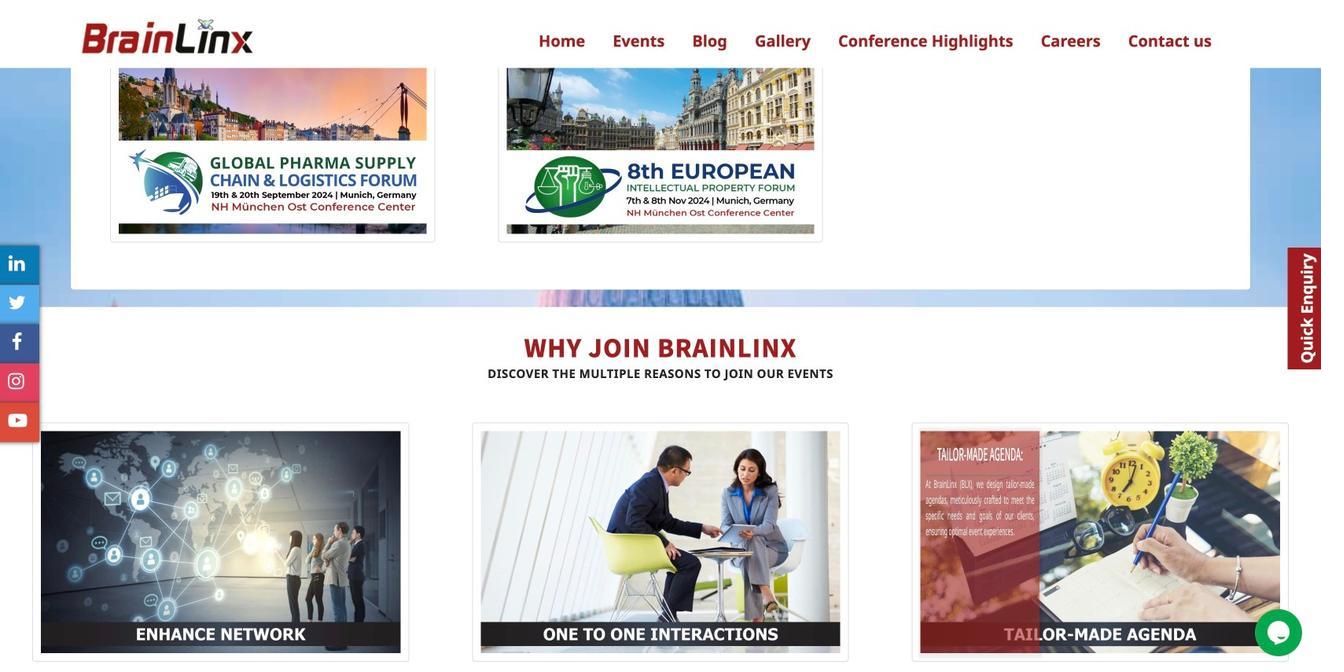 Task type: vqa. For each thing, say whether or not it's contained in the screenshot.
twitter IMAGE
yes



Task type: describe. For each thing, give the bounding box(es) containing it.
twitter image
[[8, 293, 26, 312]]

brainlinx industry knowledge image
[[921, 432, 1281, 654]]

facebook image
[[11, 333, 22, 352]]

linkedin image
[[9, 254, 25, 273]]



Task type: locate. For each thing, give the bounding box(es) containing it.
brainlinx accelerate learning image
[[481, 432, 841, 654]]

instagram image
[[8, 372, 24, 391]]

brainlinx exhange network image
[[41, 432, 401, 654]]

brainlinx logo image
[[78, 13, 255, 68]]

youtube play image
[[8, 411, 27, 430]]



